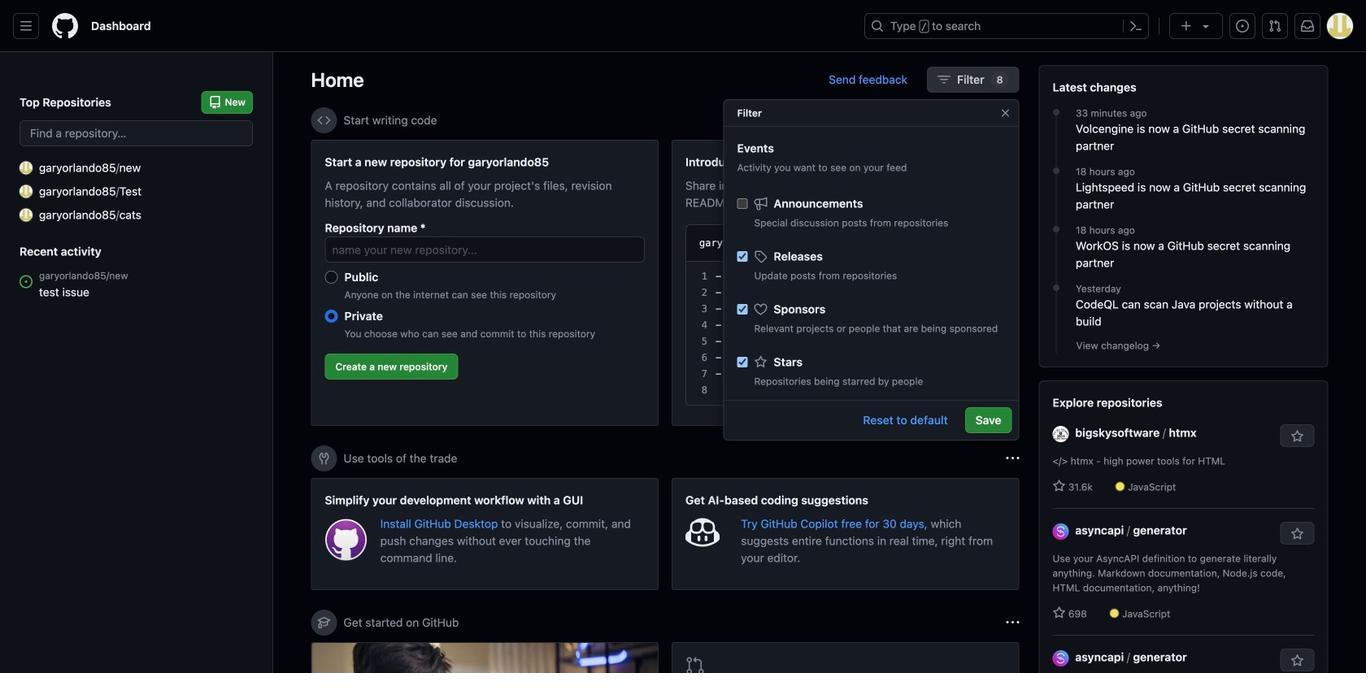 Task type: locate. For each thing, give the bounding box(es) containing it.
@asyncapi profile image
[[1053, 524, 1069, 540]]

introduce yourself with a profile readme element
[[672, 140, 1019, 426]]

None radio
[[325, 271, 338, 284], [325, 310, 338, 323], [325, 271, 338, 284], [325, 310, 338, 323]]

1 vertical spatial dot fill image
[[1050, 164, 1063, 177]]

open issue image
[[20, 275, 33, 288]]

None checkbox
[[737, 198, 748, 209], [737, 251, 748, 262], [737, 357, 748, 368], [737, 198, 748, 209], [737, 251, 748, 262], [737, 357, 748, 368]]

dot fill image
[[1050, 106, 1063, 119], [1050, 164, 1063, 177], [1050, 281, 1063, 294]]

star this repository image
[[1291, 528, 1304, 541], [1291, 655, 1304, 668]]

Top Repositories search field
[[20, 120, 253, 146]]

dot fill image up dot fill image
[[1050, 164, 1063, 177]]

0 vertical spatial dot fill image
[[1050, 106, 1063, 119]]

None submit
[[939, 232, 992, 255]]

2 vertical spatial dot fill image
[[1050, 281, 1063, 294]]

2 why am i seeing this? image from the top
[[1006, 452, 1019, 465]]

star image
[[1053, 607, 1066, 620]]

1 vertical spatial star this repository image
[[1291, 655, 1304, 668]]

new image
[[20, 161, 33, 174]]

0 horizontal spatial git pull request image
[[686, 656, 705, 673]]

simplify your development workflow with a gui element
[[311, 478, 659, 590]]

command palette image
[[1130, 20, 1143, 33]]

menu
[[724, 183, 1019, 612]]

git pull request image
[[1269, 20, 1282, 33], [686, 656, 705, 673]]

explore element
[[1039, 65, 1328, 673]]

dot fill image down dot fill image
[[1050, 281, 1063, 294]]

1 star this repository image from the top
[[1291, 528, 1304, 541]]

issue opened image
[[1236, 20, 1249, 33]]

2 star this repository image from the top
[[1291, 655, 1304, 668]]

1 horizontal spatial star image
[[1053, 480, 1066, 493]]

0 vertical spatial star this repository image
[[1291, 528, 1304, 541]]

None checkbox
[[737, 304, 748, 315]]

none submit inside 'introduce yourself with a profile readme' element
[[939, 232, 992, 255]]

why am i seeing this? image
[[1006, 616, 1019, 629]]

explore repositories navigation
[[1039, 381, 1328, 673]]

0 vertical spatial why am i seeing this? image
[[1006, 114, 1019, 127]]

1 vertical spatial why am i seeing this? image
[[1006, 452, 1019, 465]]

1 vertical spatial git pull request image
[[686, 656, 705, 673]]

star image
[[754, 356, 767, 369], [1053, 480, 1066, 493]]

0 vertical spatial git pull request image
[[1269, 20, 1282, 33]]

0 horizontal spatial star image
[[754, 356, 767, 369]]

megaphone image
[[754, 197, 767, 210]]

triangle down image
[[1199, 20, 1213, 33]]

homepage image
[[52, 13, 78, 39]]

notifications image
[[1301, 20, 1314, 33]]

dot fill image right close menu icon
[[1050, 106, 1063, 119]]

what is github? image
[[312, 643, 658, 673]]

code image
[[318, 114, 331, 127]]

Find a repository… text field
[[20, 120, 253, 146]]

why am i seeing this? image for 'introduce yourself with a profile readme' element
[[1006, 114, 1019, 127]]

cats image
[[20, 209, 33, 222]]

start a new repository element
[[311, 140, 659, 426]]

star image down heart icon
[[754, 356, 767, 369]]

0 vertical spatial star image
[[754, 356, 767, 369]]

@bigskysoftware profile image
[[1053, 426, 1069, 442]]

1 why am i seeing this? image from the top
[[1006, 114, 1019, 127]]

why am i seeing this? image
[[1006, 114, 1019, 127], [1006, 452, 1019, 465]]

star image up @asyncapi profile icon
[[1053, 480, 1066, 493]]



Task type: describe. For each thing, give the bounding box(es) containing it.
1 dot fill image from the top
[[1050, 106, 1063, 119]]

filter image
[[938, 73, 951, 86]]

star this repository image for @asyncapi profile image
[[1291, 655, 1304, 668]]

1 vertical spatial star image
[[1053, 480, 1066, 493]]

1 horizontal spatial git pull request image
[[1269, 20, 1282, 33]]

what is github? element
[[311, 642, 659, 673]]

test image
[[20, 185, 33, 198]]

why am i seeing this? image for 'get ai-based coding suggestions' element
[[1006, 452, 1019, 465]]

star this repository image
[[1291, 430, 1304, 443]]

github desktop image
[[325, 519, 367, 561]]

3 dot fill image from the top
[[1050, 281, 1063, 294]]

name your new repository... text field
[[325, 237, 645, 263]]

mortar board image
[[318, 616, 331, 629]]

close menu image
[[999, 107, 1012, 120]]

tools image
[[318, 452, 331, 465]]

2 dot fill image from the top
[[1050, 164, 1063, 177]]

heart image
[[754, 303, 767, 316]]

plus image
[[1180, 20, 1193, 33]]

tag image
[[754, 250, 767, 263]]

star this repository image for @asyncapi profile icon
[[1291, 528, 1304, 541]]

@asyncapi profile image
[[1053, 650, 1069, 667]]

get ai-based coding suggestions element
[[672, 478, 1019, 590]]

dot fill image
[[1050, 223, 1063, 236]]



Task type: vqa. For each thing, say whether or not it's contained in the screenshot.
Why am I seeing this? image corresponding to What is GitHub? 'element'
yes



